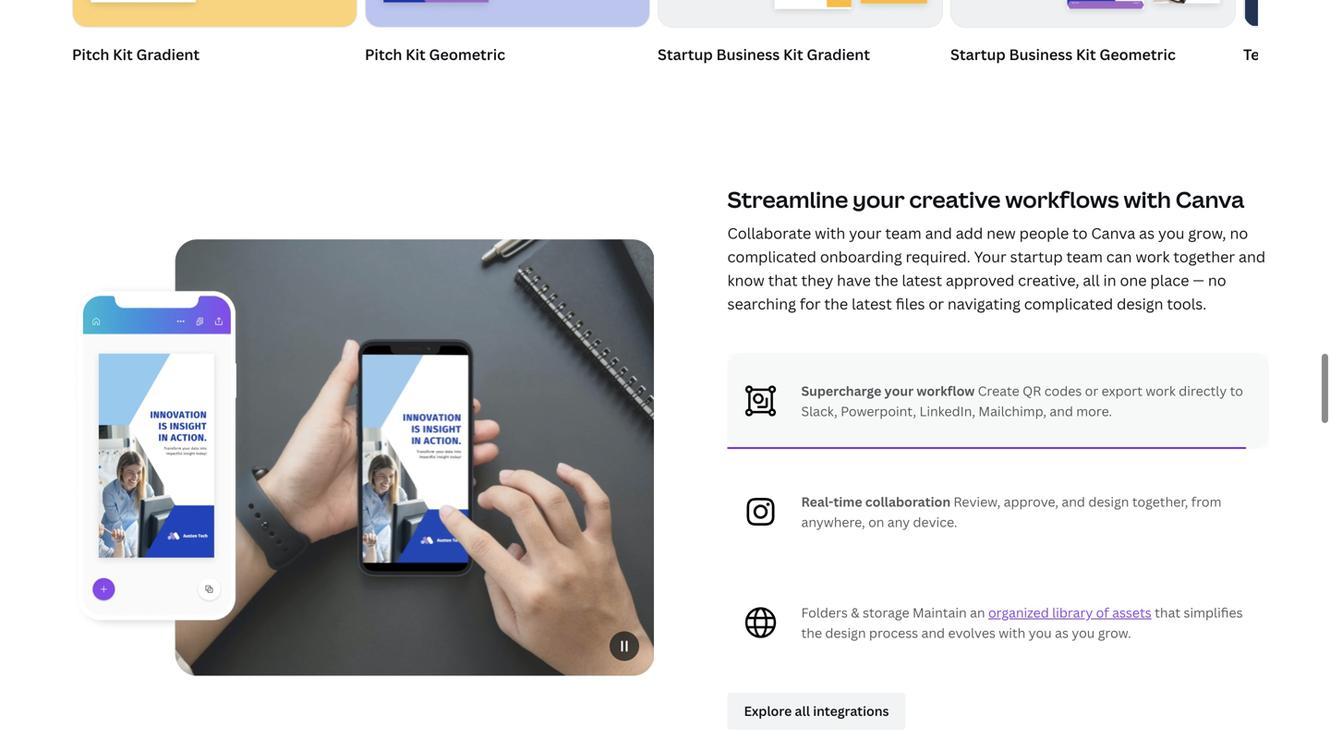Task type: vqa. For each thing, say whether or not it's contained in the screenshot.
Photo
no



Task type: locate. For each thing, give the bounding box(es) containing it.
2 business from the left
[[1010, 44, 1073, 64]]

1 gradient from the left
[[136, 44, 200, 64]]

1 pitch from the left
[[72, 44, 109, 64]]

on
[[869, 513, 885, 531]]

0 horizontal spatial team
[[886, 223, 922, 243]]

design inside that simplifies the design process and evolves with you as you grow.
[[826, 624, 867, 642]]

no
[[1231, 223, 1249, 243], [1209, 270, 1227, 290]]

3 kit from the left
[[784, 44, 804, 64]]

canva up can
[[1092, 223, 1136, 243]]

1 vertical spatial your
[[850, 223, 882, 243]]

workflows
[[1006, 184, 1120, 214]]

1 vertical spatial canva
[[1092, 223, 1136, 243]]

more.
[[1077, 402, 1113, 420]]

1 horizontal spatial latest
[[902, 270, 943, 290]]

and right approve, at right
[[1062, 493, 1086, 511]]

export
[[1102, 382, 1143, 400]]

design down one
[[1118, 294, 1164, 314]]

1 kit from the left
[[113, 44, 133, 64]]

for
[[800, 294, 821, 314]]

tech
[[1244, 44, 1278, 64]]

team
[[886, 223, 922, 243], [1067, 247, 1104, 267]]

1 horizontal spatial pitch
[[365, 44, 402, 64]]

startup business_style1_toolkit image
[[659, 0, 943, 27]]

team up all
[[1067, 247, 1104, 267]]

0 horizontal spatial or
[[929, 294, 945, 314]]

pitch
[[72, 44, 109, 64], [365, 44, 402, 64]]

0 horizontal spatial no
[[1209, 270, 1227, 290]]

canva up grow,
[[1176, 184, 1245, 214]]

review, approve, and design together, from anywhere, on any device.
[[802, 493, 1222, 531]]

1 horizontal spatial that
[[1155, 604, 1181, 621]]

supercharge
[[802, 382, 882, 400]]

1 vertical spatial complicated
[[1025, 294, 1114, 314]]

2 startup from the left
[[951, 44, 1006, 64]]

can
[[1107, 247, 1133, 267]]

and inside 'create qr codes or export work directly to slack, powerpoint, linkedin, mailchimp, and more.'
[[1050, 402, 1074, 420]]

2 pitch from the left
[[365, 44, 402, 64]]

as up one
[[1140, 223, 1155, 243]]

people
[[1020, 223, 1070, 243]]

supercharge your workflow
[[802, 382, 978, 400]]

the right for
[[825, 294, 849, 314]]

design inside review, approve, and design together, from anywhere, on any device.
[[1089, 493, 1130, 511]]

collaboration
[[866, 493, 951, 511]]

1 horizontal spatial the
[[825, 294, 849, 314]]

1 horizontal spatial canva
[[1176, 184, 1245, 214]]

that simplifies the design process and evolves with you as you grow.
[[802, 604, 1244, 642]]

design for simplifies
[[826, 624, 867, 642]]

1 horizontal spatial no
[[1231, 223, 1249, 243]]

simplifies
[[1184, 604, 1244, 621]]

with up can
[[1124, 184, 1172, 214]]

2 geometric from the left
[[1100, 44, 1177, 64]]

no right grow,
[[1231, 223, 1249, 243]]

design inside streamline your creative workflows with canva collaborate with your team and add new people to canva as you grow, no complicated onboarding required. your startup team can work together and know that they have the latest approved creative, all in one place — no searching for the latest files or navigating complicated design tools.
[[1118, 294, 1164, 314]]

0 vertical spatial work
[[1136, 247, 1171, 267]]

complicated down collaborate
[[728, 247, 817, 267]]

the
[[875, 270, 899, 290], [825, 294, 849, 314], [802, 624, 823, 642]]

0 horizontal spatial complicated
[[728, 247, 817, 267]]

gradient down startup business_style1_toolkit image
[[807, 44, 871, 64]]

2 horizontal spatial with
[[1124, 184, 1172, 214]]

1 horizontal spatial geometric
[[1100, 44, 1177, 64]]

latest up files at the right top
[[902, 270, 943, 290]]

0 horizontal spatial you
[[1029, 624, 1053, 642]]

1 vertical spatial to
[[1231, 382, 1244, 400]]

work up "place" on the right
[[1136, 247, 1171, 267]]

that up searching
[[769, 270, 798, 290]]

1 vertical spatial latest
[[852, 294, 893, 314]]

and down maintain
[[922, 624, 946, 642]]

or up more.
[[1086, 382, 1099, 400]]

1 vertical spatial team
[[1067, 247, 1104, 267]]

work inside 'create qr codes or export work directly to slack, powerpoint, linkedin, mailchimp, and more.'
[[1146, 382, 1176, 400]]

1 horizontal spatial team
[[1067, 247, 1104, 267]]

and down codes
[[1050, 402, 1074, 420]]

gradient down 'pitch kit_style1_toolkit 2' image
[[136, 44, 200, 64]]

you
[[1159, 223, 1185, 243], [1029, 624, 1053, 642], [1072, 624, 1096, 642]]

as inside streamline your creative workflows with canva collaborate with your team and add new people to canva as you grow, no complicated onboarding required. your startup team can work together and know that they have the latest approved creative, all in one place — no searching for the latest files or navigating complicated design tools.
[[1140, 223, 1155, 243]]

2 vertical spatial design
[[826, 624, 867, 642]]

to
[[1073, 223, 1088, 243], [1231, 382, 1244, 400]]

pitch kit gradient
[[72, 44, 200, 64]]

of
[[1097, 604, 1110, 621]]

work
[[1136, 247, 1171, 267], [1146, 382, 1176, 400]]

process
[[870, 624, 919, 642]]

0 horizontal spatial that
[[769, 270, 798, 290]]

as down the 'organized library of assets' "link"
[[1056, 624, 1069, 642]]

0 horizontal spatial pitch
[[72, 44, 109, 64]]

2 vertical spatial your
[[885, 382, 914, 400]]

1 vertical spatial as
[[1056, 624, 1069, 642]]

1 vertical spatial work
[[1146, 382, 1176, 400]]

1 horizontal spatial business
[[1010, 44, 1073, 64]]

1 horizontal spatial complicated
[[1025, 294, 1114, 314]]

tools.
[[1168, 294, 1207, 314]]

0 vertical spatial canva
[[1176, 184, 1245, 214]]

kit
[[113, 44, 133, 64], [406, 44, 426, 64], [784, 44, 804, 64], [1077, 44, 1097, 64]]

creative,
[[1019, 270, 1080, 290]]

business for gradient
[[717, 44, 780, 64]]

to right the people
[[1073, 223, 1088, 243]]

geometric
[[429, 44, 506, 64], [1100, 44, 1177, 64]]

&
[[852, 604, 860, 621]]

together,
[[1133, 493, 1189, 511]]

0 horizontal spatial geometric
[[429, 44, 506, 64]]

startup
[[658, 44, 713, 64], [951, 44, 1006, 64]]

geometric down startup business_style2_toolkit "image"
[[1100, 44, 1177, 64]]

design down the &
[[826, 624, 867, 642]]

latest
[[902, 270, 943, 290], [852, 294, 893, 314]]

0 vertical spatial the
[[875, 270, 899, 290]]

the down folders
[[802, 624, 823, 642]]

your
[[975, 247, 1007, 267]]

design left 'together,'
[[1089, 493, 1130, 511]]

with inside that simplifies the design process and evolves with you as you grow.
[[999, 624, 1026, 642]]

with
[[1124, 184, 1172, 214], [815, 223, 846, 243], [999, 624, 1026, 642]]

latest down have
[[852, 294, 893, 314]]

geometric down pitch kit_style2_toolkit 2 image
[[429, 44, 506, 64]]

searching
[[728, 294, 797, 314]]

with up onboarding
[[815, 223, 846, 243]]

to right directly
[[1231, 382, 1244, 400]]

1 business from the left
[[717, 44, 780, 64]]

0 vertical spatial that
[[769, 270, 798, 290]]

0 horizontal spatial startup
[[658, 44, 713, 64]]

1 horizontal spatial to
[[1231, 382, 1244, 400]]

or right files at the right top
[[929, 294, 945, 314]]

team up required.
[[886, 223, 922, 243]]

—
[[1194, 270, 1205, 290]]

1 vertical spatial no
[[1209, 270, 1227, 290]]

business down startup business_style2_toolkit "image"
[[1010, 44, 1073, 64]]

startup business kit gradient link
[[658, 0, 944, 70]]

design
[[1118, 294, 1164, 314], [1089, 493, 1130, 511], [826, 624, 867, 642]]

0 vertical spatial or
[[929, 294, 945, 314]]

the right have
[[875, 270, 899, 290]]

1 vertical spatial with
[[815, 223, 846, 243]]

know
[[728, 270, 765, 290]]

2 vertical spatial with
[[999, 624, 1026, 642]]

0 horizontal spatial to
[[1073, 223, 1088, 243]]

that right assets
[[1155, 604, 1181, 621]]

1 vertical spatial that
[[1155, 604, 1181, 621]]

business down startup business_style1_toolkit image
[[717, 44, 780, 64]]

2 vertical spatial the
[[802, 624, 823, 642]]

1 vertical spatial design
[[1089, 493, 1130, 511]]

to inside streamline your creative workflows with canva collaborate with your team and add new people to canva as you grow, no complicated onboarding required. your startup team can work together and know that they have the latest approved creative, all in one place — no searching for the latest files or navigating complicated design tools.
[[1073, 223, 1088, 243]]

complicated
[[728, 247, 817, 267], [1025, 294, 1114, 314]]

as
[[1140, 223, 1155, 243], [1056, 624, 1069, 642]]

you inside streamline your creative workflows with canva collaborate with your team and add new people to canva as you grow, no complicated onboarding required. your startup team can work together and know that they have the latest approved creative, all in one place — no searching for the latest files or navigating complicated design tools.
[[1159, 223, 1185, 243]]

1 horizontal spatial as
[[1140, 223, 1155, 243]]

library
[[1053, 604, 1094, 621]]

0 horizontal spatial as
[[1056, 624, 1069, 642]]

linkedin,
[[920, 402, 976, 420]]

4 kit from the left
[[1077, 44, 1097, 64]]

0 vertical spatial with
[[1124, 184, 1172, 214]]

1 startup from the left
[[658, 44, 713, 64]]

or inside streamline your creative workflows with canva collaborate with your team and add new people to canva as you grow, no complicated onboarding required. your startup team can work together and know that they have the latest approved creative, all in one place — no searching for the latest files or navigating complicated design tools.
[[929, 294, 945, 314]]

device.
[[914, 513, 958, 531]]

1 horizontal spatial or
[[1086, 382, 1099, 400]]

place
[[1151, 270, 1190, 290]]

1 horizontal spatial you
[[1072, 624, 1096, 642]]

you down "library"
[[1072, 624, 1096, 642]]

pitch kit geometric link
[[365, 0, 651, 70]]

and
[[926, 223, 953, 243], [1239, 247, 1266, 267], [1050, 402, 1074, 420], [1062, 493, 1086, 511], [922, 624, 946, 642]]

evolves
[[949, 624, 996, 642]]

0 vertical spatial your
[[853, 184, 905, 214]]

startup
[[1011, 247, 1064, 267]]

tech brandin link
[[1244, 0, 1331, 70]]

you left grow,
[[1159, 223, 1185, 243]]

any
[[888, 513, 911, 531]]

0 horizontal spatial business
[[717, 44, 780, 64]]

1 horizontal spatial with
[[999, 624, 1026, 642]]

you down organized
[[1029, 624, 1053, 642]]

no right '—' at right
[[1209, 270, 1227, 290]]

0 horizontal spatial gradient
[[136, 44, 200, 64]]

0 vertical spatial no
[[1231, 223, 1249, 243]]

1 vertical spatial or
[[1086, 382, 1099, 400]]

2 horizontal spatial you
[[1159, 223, 1185, 243]]

0 horizontal spatial with
[[815, 223, 846, 243]]

business
[[717, 44, 780, 64], [1010, 44, 1073, 64]]

gradient
[[136, 44, 200, 64], [807, 44, 871, 64]]

and up required.
[[926, 223, 953, 243]]

2 kit from the left
[[406, 44, 426, 64]]

0 vertical spatial as
[[1140, 223, 1155, 243]]

1 horizontal spatial gradient
[[807, 44, 871, 64]]

with down organized
[[999, 624, 1026, 642]]

work right export
[[1146, 382, 1176, 400]]

complicated down creative,
[[1025, 294, 1114, 314]]

1 horizontal spatial startup
[[951, 44, 1006, 64]]

0 vertical spatial design
[[1118, 294, 1164, 314]]

0 horizontal spatial the
[[802, 624, 823, 642]]

0 vertical spatial to
[[1073, 223, 1088, 243]]

canva
[[1176, 184, 1245, 214], [1092, 223, 1136, 243]]



Task type: describe. For each thing, give the bounding box(es) containing it.
startup for startup business kit gradient
[[658, 44, 713, 64]]

real-time collaboration
[[802, 493, 954, 511]]

pitch for pitch kit gradient
[[72, 44, 109, 64]]

grow,
[[1189, 223, 1227, 243]]

grow.
[[1099, 624, 1132, 642]]

startup for startup business kit geometric
[[951, 44, 1006, 64]]

with for design
[[999, 624, 1026, 642]]

that inside that simplifies the design process and evolves with you as you grow.
[[1155, 604, 1181, 621]]

0 vertical spatial latest
[[902, 270, 943, 290]]

as inside that simplifies the design process and evolves with you as you grow.
[[1056, 624, 1069, 642]]

together
[[1174, 247, 1236, 267]]

creative
[[910, 184, 1001, 214]]

business for geometric
[[1010, 44, 1073, 64]]

required.
[[906, 247, 971, 267]]

codes
[[1045, 382, 1083, 400]]

brandin
[[1281, 44, 1331, 64]]

collaborate
[[728, 223, 812, 243]]

qr
[[1023, 382, 1042, 400]]

create
[[978, 382, 1020, 400]]

startup business kit geometric
[[951, 44, 1177, 64]]

0 horizontal spatial canva
[[1092, 223, 1136, 243]]

folders
[[802, 604, 848, 621]]

anywhere,
[[802, 513, 866, 531]]

approve,
[[1004, 493, 1059, 511]]

to inside 'create qr codes or export work directly to slack, powerpoint, linkedin, mailchimp, and more.'
[[1231, 382, 1244, 400]]

streamline your creative workflows with canva collaborate with your team and add new people to canva as you grow, no complicated onboarding required. your startup team can work together and know that they have the latest approved creative, all in one place — no searching for the latest files or navigating complicated design tools.
[[728, 184, 1266, 314]]

real-
[[802, 493, 834, 511]]

create qr codes or export work directly to slack, powerpoint, linkedin, mailchimp, and more.
[[802, 382, 1244, 420]]

and inside review, approve, and design together, from anywhere, on any device.
[[1062, 493, 1086, 511]]

workflow
[[917, 382, 975, 400]]

time
[[834, 493, 863, 511]]

add
[[956, 223, 984, 243]]

2 gradient from the left
[[807, 44, 871, 64]]

slack,
[[802, 402, 838, 420]]

startup business kit geometric link
[[951, 0, 1237, 70]]

your for streamline
[[853, 184, 905, 214]]

pitch kit gradient link
[[72, 0, 358, 70]]

design for approve,
[[1089, 493, 1130, 511]]

powerpoint,
[[841, 402, 917, 420]]

1 geometric from the left
[[429, 44, 506, 64]]

branding marketing events_style1_toolkit 2 image
[[1245, 0, 1331, 27]]

storage
[[863, 604, 910, 621]]

0 vertical spatial team
[[886, 223, 922, 243]]

organized
[[989, 604, 1050, 621]]

one
[[1121, 270, 1148, 290]]

2 horizontal spatial the
[[875, 270, 899, 290]]

pitch for pitch kit geometric
[[365, 44, 402, 64]]

streamline
[[728, 184, 849, 214]]

an
[[971, 604, 986, 621]]

maintain
[[913, 604, 967, 621]]

0 horizontal spatial latest
[[852, 294, 893, 314]]

have
[[837, 270, 871, 290]]

your for supercharge
[[885, 382, 914, 400]]

that inside streamline your creative workflows with canva collaborate with your team and add new people to canva as you grow, no complicated onboarding required. your startup team can work together and know that they have the latest approved creative, all in one place — no searching for the latest files or navigating complicated design tools.
[[769, 270, 798, 290]]

and inside that simplifies the design process and evolves with you as you grow.
[[922, 624, 946, 642]]

navigating
[[948, 294, 1021, 314]]

directly
[[1180, 382, 1228, 400]]

files
[[896, 294, 926, 314]]

or inside 'create qr codes or export work directly to slack, powerpoint, linkedin, mailchimp, and more.'
[[1086, 382, 1099, 400]]

from
[[1192, 493, 1222, 511]]

tech brandin
[[1244, 44, 1331, 64]]

they
[[802, 270, 834, 290]]

and right the together
[[1239, 247, 1266, 267]]

assets
[[1113, 604, 1152, 621]]

1 vertical spatial the
[[825, 294, 849, 314]]

the inside that simplifies the design process and evolves with you as you grow.
[[802, 624, 823, 642]]

pitch kit geometric
[[365, 44, 506, 64]]

mailchimp,
[[979, 402, 1047, 420]]

startup business kit gradient
[[658, 44, 871, 64]]

0 vertical spatial complicated
[[728, 247, 817, 267]]

all
[[1084, 270, 1100, 290]]

with for workflows
[[815, 223, 846, 243]]

organized library of assets link
[[989, 604, 1152, 621]]

new
[[987, 223, 1017, 243]]

approved
[[946, 270, 1015, 290]]

onboarding
[[821, 247, 903, 267]]

in
[[1104, 270, 1117, 290]]

work inside streamline your creative workflows with canva collaborate with your team and add new people to canva as you grow, no complicated onboarding required. your startup team can work together and know that they have the latest approved creative, all in one place — no searching for the latest files or navigating complicated design tools.
[[1136, 247, 1171, 267]]

pitch kit_style2_toolkit 2 image
[[366, 0, 650, 27]]

folders & storage maintain an organized library of assets
[[802, 604, 1152, 621]]

pitch kit_style1_toolkit 2 image
[[73, 0, 357, 27]]

startup business_style2_toolkit image
[[952, 0, 1236, 27]]

review,
[[954, 493, 1001, 511]]



